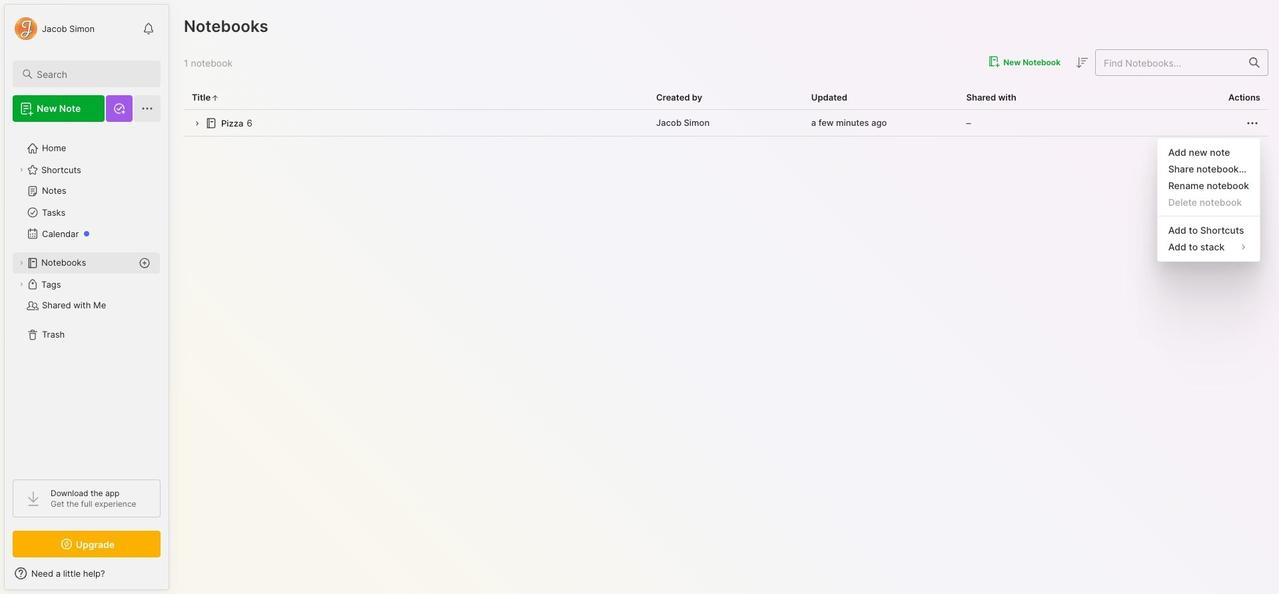 Task type: locate. For each thing, give the bounding box(es) containing it.
Account field
[[13, 15, 95, 42]]

expand tags image
[[17, 280, 25, 288]]

Search text field
[[37, 68, 149, 81]]

Find Notebooks… text field
[[1096, 52, 1241, 74]]

None search field
[[37, 66, 149, 82]]

click to collapse image
[[168, 570, 178, 586]]

More actions field
[[1244, 115, 1260, 131]]

more actions image
[[1244, 115, 1260, 131]]

row
[[184, 110, 1268, 137]]

dropdown list menu
[[1158, 144, 1260, 256]]

tree
[[5, 130, 169, 468]]

Sort field
[[1074, 55, 1090, 71]]



Task type: vqa. For each thing, say whether or not it's contained in the screenshot.
Tab List containing Login & security
no



Task type: describe. For each thing, give the bounding box(es) containing it.
main element
[[0, 0, 173, 594]]

sort options image
[[1074, 55, 1090, 71]]

expand notebooks image
[[17, 259, 25, 267]]

arrow image
[[192, 119, 202, 129]]

none search field inside main element
[[37, 66, 149, 82]]

WHAT'S NEW field
[[5, 563, 169, 584]]

tree inside main element
[[5, 130, 169, 468]]

Add to stack field
[[1158, 238, 1260, 256]]



